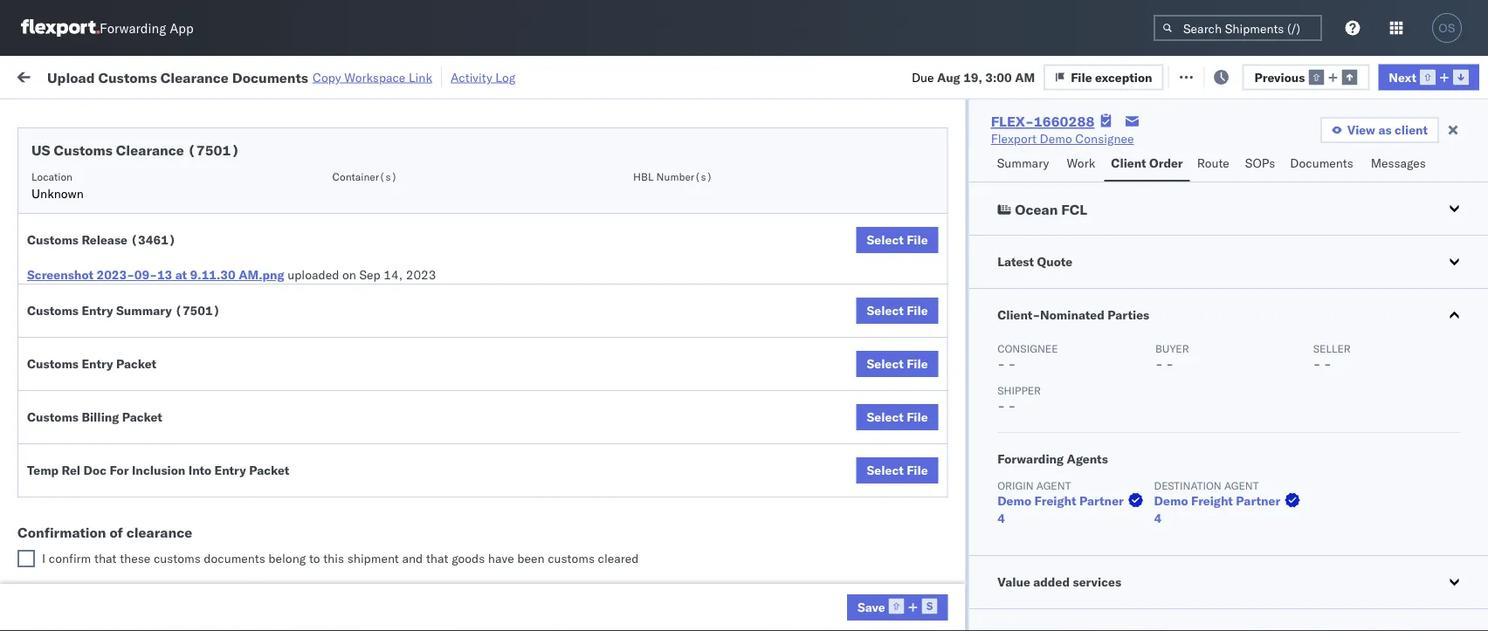 Task type: describe. For each thing, give the bounding box(es) containing it.
select for customs entry summary (7501)
[[867, 303, 904, 318]]

est, for 14,
[[334, 444, 360, 460]]

9 resize handle column header from the left
[[1379, 135, 1400, 632]]

import work
[[147, 68, 220, 83]]

3 hlxu6269489, from the top
[[1169, 290, 1259, 305]]

client
[[1112, 156, 1147, 171]]

confirmation of clearance
[[17, 524, 192, 542]]

demo freight partner 4 link for origin agent
[[998, 493, 1147, 528]]

activity log button
[[451, 66, 516, 88]]

shipper - -
[[998, 384, 1041, 414]]

savant for third schedule delivery appointment "link" from the bottom of the page
[[1449, 175, 1486, 190]]

id
[[959, 143, 970, 156]]

previous button
[[1243, 64, 1370, 90]]

dec for 23,
[[362, 483, 385, 498]]

los up the (3461)
[[165, 204, 184, 219]]

est, for 13,
[[334, 560, 360, 575]]

customs down screenshot
[[27, 303, 79, 318]]

client-nominated parties
[[998, 308, 1150, 323]]

mbl/mawb numbers
[[1190, 143, 1297, 156]]

1846748 for upload customs clearance documents "button"
[[1002, 367, 1055, 383]]

confirm pickup from los angeles, ca button
[[40, 472, 248, 509]]

these
[[120, 551, 151, 567]]

2 schedule pickup from los angeles, ca button from the top
[[40, 242, 248, 278]]

agent for destination agent
[[1225, 479, 1259, 492]]

4 1846748 from the top
[[1002, 291, 1055, 306]]

save button
[[847, 595, 949, 621]]

select file for customs entry summary (7501)
[[867, 303, 929, 318]]

6 schedule from the top
[[40, 396, 92, 412]]

1 2:59 am edt, nov 5, 2022 from the top
[[281, 175, 435, 190]]

of
[[110, 524, 123, 542]]

6 2:59 from the top
[[281, 444, 308, 460]]

been
[[518, 551, 545, 567]]

select file for customs billing packet
[[867, 410, 929, 425]]

2:59 am est, jan 13, 2023
[[281, 560, 438, 575]]

los down 13
[[165, 319, 184, 335]]

2 schedule delivery appointment link from the top
[[40, 289, 215, 306]]

pickup down upload customs clearance documents
[[95, 396, 133, 412]]

7 resize handle column header from the left
[[1047, 135, 1068, 632]]

4 schedule pickup from los angeles, ca button from the top
[[40, 395, 248, 432]]

customs entry packet
[[27, 357, 157, 372]]

confirmation
[[17, 524, 106, 542]]

6 ca from the top
[[40, 568, 57, 583]]

2 customs from the left
[[548, 551, 595, 567]]

flex-1846748 for 4th schedule pickup from los angeles, ca button from the bottom of the page
[[965, 252, 1055, 267]]

location
[[31, 170, 73, 183]]

5 2:59 from the top
[[281, 329, 308, 344]]

1 edt, from the top
[[334, 175, 361, 190]]

customs release (3461)
[[27, 232, 176, 248]]

ocean fcl for third schedule pickup from los angeles, ca button from the bottom
[[535, 329, 596, 344]]

file for customs billing packet
[[907, 410, 929, 425]]

4 5, from the top
[[390, 291, 401, 306]]

1660288
[[1034, 113, 1095, 130]]

angeles, for 1st schedule pickup from los angeles, ca button
[[187, 204, 236, 219]]

3 2:59 from the top
[[281, 252, 308, 267]]

1 ceau7522281, from the top
[[1077, 175, 1166, 190]]

4 resize handle column header from the left
[[619, 135, 640, 632]]

temp rel doc for inclusion into entry packet
[[27, 463, 289, 478]]

partner for origin agent
[[1079, 494, 1124, 509]]

shipper
[[998, 384, 1041, 397]]

ocean fcl inside button
[[1015, 201, 1087, 218]]

3 schedule from the top
[[40, 242, 92, 258]]

5 schedule pickup from los angeles, ca button from the top
[[40, 549, 248, 586]]

0 vertical spatial work
[[190, 68, 220, 83]]

us customs clearance (7501)
[[31, 142, 240, 159]]

from for 4th schedule pickup from los angeles, ca button from the bottom of the page
[[136, 242, 162, 258]]

forwarding agents
[[998, 452, 1108, 467]]

import
[[147, 68, 187, 83]]

2 ceau7522281, hlxu6269489, hlxu8034992 from the top
[[1077, 213, 1348, 228]]

nov for third schedule pickup from los angeles, ca button from the bottom's schedule pickup from los angeles, ca link
[[364, 329, 387, 344]]

previous
[[1255, 69, 1306, 85]]

1 horizontal spatial demo
[[1040, 131, 1073, 146]]

1 2:59 from the top
[[281, 175, 308, 190]]

ca inside confirm pickup from los angeles, ca
[[40, 491, 57, 506]]

to
[[309, 551, 320, 567]]

customs down by:
[[54, 142, 113, 159]]

2:59 am est, dec 14, 2022
[[281, 444, 442, 460]]

documents
[[204, 551, 265, 567]]

4 flex-1889466 from the top
[[965, 521, 1055, 537]]

nov for schedule pickup from los angeles, ca link associated with 4th schedule pickup from los angeles, ca button from the bottom of the page
[[364, 252, 387, 267]]

action
[[1429, 68, 1468, 83]]

forwarding app link
[[21, 19, 194, 37]]

uetu5238478 for 7:00 pm est, dec 23, 2022
[[1170, 482, 1255, 498]]

demo for destination agent
[[1154, 494, 1188, 509]]

2 that from the left
[[426, 551, 449, 567]]

integration test account - karl lagerfeld
[[762, 598, 989, 613]]

4 flex-1846748 from the top
[[965, 291, 1055, 306]]

1 hlxu8034992 from the top
[[1262, 175, 1348, 190]]

3 ceau7522281, hlxu6269489, hlxu8034992 from the top
[[1077, 290, 1348, 305]]

flex-1660288
[[991, 113, 1095, 130]]

4 1889466 from the top
[[1002, 521, 1055, 537]]

destination agent
[[1154, 479, 1259, 492]]

select file button for temp rel doc for inclusion into entry packet
[[857, 458, 939, 484]]

activity log
[[451, 69, 516, 85]]

lhuu7894563, uetu5238478 for 2:59 am est, dec 14, 2022
[[1077, 444, 1255, 459]]

4 hlxu8034992 from the top
[[1262, 329, 1348, 344]]

0 horizontal spatial at
[[175, 267, 187, 283]]

5 hlxu8034992 from the top
[[1262, 367, 1348, 382]]

schedule pickup from los angeles, ca link for 4th schedule pickup from los angeles, ca button from the bottom of the page
[[40, 242, 248, 277]]

gvcu5265864
[[1077, 598, 1163, 613]]

pickup down of
[[95, 550, 133, 565]]

1 schedule from the top
[[40, 174, 92, 190]]

batch
[[1392, 68, 1426, 83]]

client-
[[998, 308, 1040, 323]]

1 vertical spatial 2023
[[408, 560, 438, 575]]

filtered by:
[[17, 107, 80, 122]]

1 5, from the top
[[390, 175, 401, 190]]

1 that from the left
[[94, 551, 117, 567]]

confirm pickup from los angeles, ca
[[40, 473, 228, 506]]

savant for 2nd schedule delivery appointment "link" from the top
[[1449, 291, 1486, 306]]

Search Shipments (/) text field
[[1154, 15, 1323, 41]]

ocean inside button
[[1015, 201, 1058, 218]]

documents for upload customs clearance documents
[[40, 375, 103, 391]]

ceau7522281, for upload customs clearance documents "button"
[[1077, 367, 1166, 382]]

6 resize handle column header from the left
[[907, 135, 928, 632]]

sops
[[1246, 156, 1276, 171]]

from for third schedule pickup from los angeles, ca button from the bottom
[[136, 319, 162, 335]]

freight for destination
[[1191, 494, 1233, 509]]

customs left the billing
[[27, 410, 79, 425]]

1 vertical spatial consignee
[[998, 342, 1058, 355]]

message (0)
[[234, 68, 306, 83]]

for
[[110, 463, 129, 478]]

2 appointment from the top
[[143, 290, 215, 305]]

agent for origin agent
[[1037, 479, 1071, 492]]

1 ca from the top
[[40, 222, 57, 237]]

demo freight partner 4 link for destination agent
[[1154, 493, 1304, 528]]

select file for customs release (3461)
[[867, 232, 929, 248]]

location unknown
[[31, 170, 84, 201]]

latest quote
[[998, 254, 1073, 270]]

demo for origin agent
[[998, 494, 1032, 509]]

select file button for customs billing packet
[[857, 405, 939, 431]]

8 resize handle column header from the left
[[1160, 135, 1181, 632]]

batch action button
[[1365, 62, 1479, 89]]

activity
[[451, 69, 493, 85]]

1 test123456 from the top
[[1190, 175, 1264, 190]]

5, for 1st schedule pickup from los angeles, ca button
[[390, 214, 401, 229]]

shipment
[[347, 551, 399, 567]]

mbl/mawb
[[1190, 143, 1251, 156]]

flex-2130387
[[965, 598, 1055, 613]]

3 schedule pickup from los angeles, ca button from the top
[[40, 318, 248, 355]]

2 schedule from the top
[[40, 204, 92, 219]]

save
[[858, 600, 886, 615]]

7 schedule from the top
[[40, 443, 92, 459]]

0 horizontal spatial exception
[[1096, 69, 1153, 85]]

4 2:59 from the top
[[281, 291, 308, 306]]

select file button for customs release (3461)
[[857, 227, 939, 253]]

flex-1846748 for 1st schedule pickup from los angeles, ca button
[[965, 214, 1055, 229]]

forwarding app
[[100, 20, 194, 36]]

1 schedule delivery appointment button from the top
[[40, 173, 215, 193]]

value added services
[[998, 575, 1122, 590]]

3 ca from the top
[[40, 337, 57, 352]]

2 vertical spatial packet
[[249, 463, 289, 478]]

forwarding for forwarding agents
[[998, 452, 1064, 467]]

nominated
[[1040, 308, 1105, 323]]

1 resize handle column header from the left
[[250, 135, 271, 632]]

0 vertical spatial on
[[427, 68, 441, 83]]

hlxu6269489, for upload customs clearance documents "button"
[[1169, 367, 1259, 382]]

angeles, for first schedule pickup from los angeles, ca button from the bottom of the page
[[187, 550, 236, 565]]

rel
[[62, 463, 81, 478]]

0 horizontal spatial file exception
[[1071, 69, 1153, 85]]

1 horizontal spatial exception
[[1216, 68, 1273, 83]]

4 for origin agent
[[998, 511, 1005, 526]]

inclusion
[[132, 463, 185, 478]]

sops button
[[1239, 148, 1284, 182]]

container numbers button
[[1068, 132, 1164, 163]]

clearance
[[127, 524, 192, 542]]

operator
[[1409, 143, 1451, 156]]

4 ca from the top
[[40, 414, 57, 429]]

schedule pickup from los angeles, ca for 1st schedule pickup from los angeles, ca button
[[40, 204, 236, 237]]

upload customs clearance documents link
[[40, 357, 248, 392]]

5, for third schedule pickup from los angeles, ca button from the bottom
[[390, 329, 401, 344]]

file for temp rel doc for inclusion into entry packet
[[907, 463, 929, 478]]

3 uetu5238478 from the top
[[1170, 521, 1255, 536]]

freight for origin
[[1035, 494, 1076, 509]]

filtered
[[17, 107, 60, 122]]

8 schedule from the top
[[40, 550, 92, 565]]

2 2:59 from the top
[[281, 214, 308, 229]]

order
[[1150, 156, 1184, 171]]

schedule pickup from los angeles, ca link for 2nd schedule pickup from los angeles, ca button from the bottom
[[40, 395, 248, 430]]

205 on track
[[401, 68, 473, 83]]

7:00
[[281, 483, 308, 498]]

1 horizontal spatial file exception
[[1191, 68, 1273, 83]]

client-nominated parties button
[[970, 289, 1489, 342]]

1 vertical spatial 14,
[[389, 444, 408, 460]]

value added services button
[[970, 557, 1489, 609]]

partner for destination agent
[[1236, 494, 1281, 509]]

1893174
[[1002, 560, 1055, 575]]

2 hlxu8034992 from the top
[[1262, 213, 1348, 228]]

5 resize handle column header from the left
[[732, 135, 753, 632]]

omkar savant for third schedule delivery appointment "link" from the bottom of the page
[[1409, 175, 1486, 190]]

09-
[[134, 267, 157, 283]]

view as client button
[[1321, 117, 1440, 143]]

1 schedule delivery appointment from the top
[[40, 174, 215, 190]]

3 appointment from the top
[[143, 443, 215, 459]]

file for customs release (3461)
[[907, 232, 929, 248]]

demo freight partner 4 for origin
[[998, 494, 1124, 526]]

3 hlxu8034992 from the top
[[1262, 290, 1348, 305]]

maeu9408431
[[1190, 598, 1278, 613]]

19,
[[964, 69, 983, 85]]

2 schedule delivery appointment button from the top
[[40, 289, 215, 308]]

clearance for upload customs clearance documents copy workspace link
[[161, 68, 229, 86]]

messages button
[[1365, 148, 1436, 182]]

by:
[[63, 107, 80, 122]]

ocean fcl for 1st schedule pickup from los angeles, ca button
[[535, 214, 596, 229]]

1889466 for schedule pickup from los angeles, ca
[[1002, 406, 1055, 421]]

1 schedule pickup from los angeles, ca button from the top
[[40, 203, 248, 240]]

2 omkar from the top
[[1409, 291, 1445, 306]]

1 appointment from the top
[[143, 174, 215, 190]]

4 nov from the top
[[364, 291, 387, 306]]

workspace
[[344, 69, 406, 85]]

documents for upload customs clearance documents copy workspace link
[[232, 68, 308, 86]]

next
[[1390, 69, 1417, 85]]

4 schedule from the top
[[40, 290, 92, 305]]

screenshot 2023-09-13 at 9.11.30 am.png link
[[27, 267, 285, 284]]



Task type: vqa. For each thing, say whether or not it's contained in the screenshot.
ALL
no



Task type: locate. For each thing, give the bounding box(es) containing it.
consignee down client- in the right of the page
[[998, 342, 1058, 355]]

clearance inside upload customs clearance documents
[[135, 358, 191, 373]]

2 lhuu7894563, from the top
[[1077, 482, 1167, 498]]

2 2:59 am edt, nov 5, 2022 from the top
[[281, 214, 435, 229]]

upload customs clearance documents copy workspace link
[[47, 68, 433, 86]]

at left the risk
[[347, 68, 358, 83]]

3 schedule pickup from los angeles, ca from the top
[[40, 319, 236, 352]]

summary down flexport
[[998, 156, 1050, 171]]

1 horizontal spatial documents
[[232, 68, 308, 86]]

3 schedule delivery appointment from the top
[[40, 443, 215, 459]]

2 5, from the top
[[390, 214, 401, 229]]

schedule pickup from los angeles, ca for first schedule pickup from los angeles, ca button from the bottom of the page
[[40, 550, 236, 583]]

3 1846748 from the top
[[1002, 252, 1055, 267]]

packet right the billing
[[122, 410, 162, 425]]

0 horizontal spatial partner
[[1079, 494, 1124, 509]]

1 vertical spatial schedule delivery appointment
[[40, 290, 215, 305]]

0 vertical spatial schedule delivery appointment link
[[40, 173, 215, 191]]

account
[[852, 598, 898, 613]]

workitem button
[[10, 139, 253, 156]]

msdu7304509
[[1077, 559, 1165, 575]]

2 vertical spatial est,
[[334, 560, 360, 575]]

from for 2nd schedule pickup from los angeles, ca button from the bottom
[[136, 396, 162, 412]]

1 vertical spatial work
[[1067, 156, 1096, 171]]

work down "container"
[[1067, 156, 1096, 171]]

0 vertical spatial at
[[347, 68, 358, 83]]

1 vertical spatial summary
[[116, 303, 172, 318]]

flex-1889466 up 'origin'
[[965, 444, 1055, 460]]

0 vertical spatial savant
[[1449, 175, 1486, 190]]

numbers
[[1254, 143, 1297, 156], [1077, 150, 1120, 163]]

1 vertical spatial on
[[343, 267, 356, 283]]

on left sep
[[343, 267, 356, 283]]

documents
[[232, 68, 308, 86], [1291, 156, 1354, 171], [40, 375, 103, 391]]

that right and
[[426, 551, 449, 567]]

release
[[82, 232, 128, 248]]

1 vertical spatial upload
[[40, 358, 80, 373]]

(7501) down upload customs clearance documents copy workspace link
[[188, 142, 240, 159]]

4 select file button from the top
[[857, 405, 939, 431]]

origin
[[998, 479, 1034, 492]]

5 ca from the top
[[40, 491, 57, 506]]

1 omkar savant from the top
[[1409, 175, 1486, 190]]

confirm delivery
[[40, 520, 133, 536]]

0 horizontal spatial numbers
[[1077, 150, 1120, 163]]

1 vertical spatial documents
[[1291, 156, 1354, 171]]

0 vertical spatial uetu5238478
[[1170, 444, 1255, 459]]

schedule pickup from los angeles, ca for 2nd schedule pickup from los angeles, ca button from the bottom
[[40, 396, 236, 429]]

ceau7522281, for 1st schedule pickup from los angeles, ca button
[[1077, 213, 1166, 228]]

0 horizontal spatial agent
[[1037, 479, 1071, 492]]

est, for 23,
[[333, 483, 359, 498]]

confirm for confirm pickup from los angeles, ca
[[40, 473, 85, 488]]

origin agent
[[998, 479, 1071, 492]]

flexport
[[991, 131, 1037, 146]]

los down clearance
[[165, 550, 184, 565]]

pickup inside confirm pickup from los angeles, ca
[[88, 473, 126, 488]]

0 vertical spatial (7501)
[[188, 142, 240, 159]]

est, left jan
[[334, 560, 360, 575]]

upload inside upload customs clearance documents
[[40, 358, 80, 373]]

select file for temp rel doc for inclusion into entry packet
[[867, 463, 929, 478]]

lhuu7894563, up msdu7304509
[[1077, 521, 1167, 536]]

angeles, for "confirm pickup from los angeles, ca" button
[[180, 473, 228, 488]]

appointment down 13
[[143, 290, 215, 305]]

schedule delivery appointment link up 'for'
[[40, 443, 215, 460]]

0 horizontal spatial on
[[343, 267, 356, 283]]

1 vertical spatial uetu5238478
[[1170, 482, 1255, 498]]

select file for customs entry packet
[[867, 357, 929, 372]]

entry up 'customs billing packet'
[[82, 357, 113, 372]]

entry right 'into'
[[215, 463, 246, 478]]

confirm inside button
[[40, 520, 85, 536]]

demo freight partner 4 down origin agent
[[998, 494, 1124, 526]]

agent right destination
[[1225, 479, 1259, 492]]

1 horizontal spatial consignee
[[1076, 131, 1135, 146]]

file exception button
[[1164, 62, 1284, 89], [1164, 62, 1284, 89], [1044, 64, 1164, 90], [1044, 64, 1164, 90]]

flex-1889466 for confirm pickup from los angeles, ca
[[965, 483, 1055, 498]]

select for customs billing packet
[[867, 410, 904, 425]]

10 resize handle column header from the left
[[1457, 135, 1478, 632]]

demo down 1660288
[[1040, 131, 1073, 146]]

upload for upload customs clearance documents copy workspace link
[[47, 68, 95, 86]]

into
[[189, 463, 212, 478]]

partner down agents
[[1079, 494, 1124, 509]]

schedule down "confirmation"
[[40, 550, 92, 565]]

2 1889466 from the top
[[1002, 444, 1055, 460]]

1846748 for 1st schedule pickup from los angeles, ca button
[[1002, 214, 1055, 229]]

1 vertical spatial savant
[[1449, 291, 1486, 306]]

customs down forwarding app
[[98, 68, 157, 86]]

customs inside upload customs clearance documents
[[83, 358, 132, 373]]

1 horizontal spatial summary
[[998, 156, 1050, 171]]

file exception down search shipments (/) text field
[[1191, 68, 1273, 83]]

0 vertical spatial entry
[[82, 303, 113, 318]]

2 select file from the top
[[867, 303, 929, 318]]

1 horizontal spatial demo freight partner 4 link
[[1154, 493, 1304, 528]]

2 edt, from the top
[[334, 214, 361, 229]]

confirm inside confirm pickup from los angeles, ca
[[40, 473, 85, 488]]

4 ceau7522281, hlxu6269489, hlxu8034992 from the top
[[1077, 329, 1348, 344]]

4 edt, from the top
[[334, 291, 361, 306]]

entry
[[82, 303, 113, 318], [82, 357, 113, 372], [215, 463, 246, 478]]

work right import
[[190, 68, 220, 83]]

angeles, for 4th schedule pickup from los angeles, ca button from the bottom of the page
[[187, 242, 236, 258]]

dec for 14,
[[363, 444, 386, 460]]

abcdefg78456546
[[1190, 483, 1308, 498]]

flex-1660288 link
[[991, 113, 1095, 130]]

delivery
[[95, 174, 140, 190], [95, 290, 140, 305], [95, 443, 140, 459], [88, 520, 133, 536]]

flexport demo consignee link
[[991, 130, 1135, 148]]

0 horizontal spatial demo freight partner 4 link
[[998, 493, 1147, 528]]

forwarding up origin agent
[[998, 452, 1064, 467]]

1 vertical spatial forwarding
[[998, 452, 1064, 467]]

13,
[[386, 560, 405, 575]]

forwarding
[[100, 20, 166, 36], [998, 452, 1064, 467]]

3 test123456 from the top
[[1190, 329, 1264, 344]]

3 resize handle column header from the left
[[505, 135, 526, 632]]

client order
[[1112, 156, 1184, 171]]

schedule pickup from los angeles, ca link for 1st schedule pickup from los angeles, ca button
[[40, 203, 248, 238]]

2 agent from the left
[[1225, 479, 1259, 492]]

entry for summary
[[82, 303, 113, 318]]

on
[[427, 68, 441, 83], [343, 267, 356, 283]]

consignee
[[1076, 131, 1135, 146], [998, 342, 1058, 355]]

schedule up screenshot
[[40, 242, 92, 258]]

2 omkar savant from the top
[[1409, 291, 1486, 306]]

2 vertical spatial entry
[[215, 463, 246, 478]]

1 vertical spatial omkar
[[1409, 291, 1445, 306]]

1 vertical spatial at
[[175, 267, 187, 283]]

0 horizontal spatial forwarding
[[100, 20, 166, 36]]

1 customs from the left
[[154, 551, 201, 567]]

0 vertical spatial summary
[[998, 156, 1050, 171]]

1 select file button from the top
[[857, 227, 939, 253]]

2023 right sep
[[406, 267, 436, 283]]

customs right been
[[548, 551, 595, 567]]

1 vertical spatial entry
[[82, 357, 113, 372]]

2 horizontal spatial documents
[[1291, 156, 1354, 171]]

and
[[402, 551, 423, 567]]

1 omkar from the top
[[1409, 175, 1445, 190]]

summary down 09-
[[116, 303, 172, 318]]

4 for destination agent
[[1154, 511, 1162, 526]]

select file button for customs entry summary (7501)
[[857, 298, 939, 324]]

4 select from the top
[[867, 410, 904, 425]]

lhuu7894563, for 7:00 pm est, dec 23, 2022
[[1077, 482, 1167, 498]]

2 schedule delivery appointment from the top
[[40, 290, 215, 305]]

from for "confirm pickup from los angeles, ca" button
[[129, 473, 154, 488]]

documents inside upload customs clearance documents
[[40, 375, 103, 391]]

uetu5238478 up destination agent
[[1170, 444, 1255, 459]]

7:00 pm est, dec 23, 2022
[[281, 483, 441, 498]]

ocean
[[686, 175, 722, 190], [1015, 201, 1058, 218], [535, 214, 571, 229], [686, 214, 722, 229], [800, 214, 836, 229], [800, 252, 836, 267], [800, 291, 836, 306], [535, 329, 571, 344], [686, 329, 722, 344], [800, 329, 836, 344], [800, 367, 836, 383], [800, 406, 836, 421], [535, 444, 571, 460], [686, 444, 722, 460], [800, 444, 836, 460], [535, 483, 571, 498], [686, 483, 722, 498], [800, 483, 836, 498], [535, 560, 571, 575]]

documents inside 'documents' button
[[1291, 156, 1354, 171]]

fcl inside button
[[1062, 201, 1087, 218]]

13
[[157, 267, 172, 283]]

1 uetu5238478 from the top
[[1170, 444, 1255, 459]]

5 schedule pickup from los angeles, ca link from the top
[[40, 549, 248, 584]]

2 confirm from the top
[[40, 520, 85, 536]]

1 vertical spatial schedule delivery appointment button
[[40, 289, 215, 308]]

3 nov from the top
[[364, 252, 387, 267]]

1 savant from the top
[[1449, 175, 1486, 190]]

4 ceau7522281, from the top
[[1077, 329, 1166, 344]]

packet for customs entry packet
[[116, 357, 157, 372]]

1889466 for schedule delivery appointment
[[1002, 444, 1055, 460]]

freight
[[1035, 494, 1076, 509], [1191, 494, 1233, 509]]

appointment up inclusion
[[143, 443, 215, 459]]

3 schedule delivery appointment link from the top
[[40, 443, 215, 460]]

batch action
[[1392, 68, 1468, 83]]

edt, for third schedule pickup from los angeles, ca button from the bottom
[[334, 329, 361, 344]]

1889466 for confirm pickup from los angeles, ca
[[1002, 483, 1055, 498]]

link
[[409, 69, 433, 85]]

1 vertical spatial confirm
[[40, 520, 85, 536]]

schedule delivery appointment button up 'for'
[[40, 443, 215, 462]]

1 vertical spatial omkar savant
[[1409, 291, 1486, 306]]

pickup up release
[[95, 204, 133, 219]]

ocean fcl for first schedule pickup from los angeles, ca button from the bottom of the page
[[535, 560, 596, 575]]

1 horizontal spatial numbers
[[1254, 143, 1297, 156]]

ocean fcl for "confirm pickup from los angeles, ca" button
[[535, 483, 596, 498]]

ocean fcl button
[[970, 183, 1489, 235]]

2 nov from the top
[[364, 214, 387, 229]]

1 horizontal spatial at
[[347, 68, 358, 83]]

1889466 down forwarding agents
[[1002, 483, 1055, 498]]

2130387
[[1002, 598, 1055, 613]]

2 schedule pickup from los angeles, ca from the top
[[40, 242, 236, 275]]

0 vertical spatial est,
[[334, 444, 360, 460]]

lhuu7894563, uetu5238478 up destination
[[1077, 444, 1255, 459]]

select file
[[867, 232, 929, 248], [867, 303, 929, 318], [867, 357, 929, 372], [867, 410, 929, 425], [867, 463, 929, 478]]

select for customs entry packet
[[867, 357, 904, 372]]

customs up the billing
[[83, 358, 132, 373]]

clearance for us customs clearance (7501)
[[116, 142, 184, 159]]

select file button for customs entry packet
[[857, 351, 939, 377]]

demo down 'origin'
[[998, 494, 1032, 509]]

5 schedule pickup from los angeles, ca from the top
[[40, 550, 236, 583]]

exception down search shipments (/) text field
[[1216, 68, 1273, 83]]

omkar savant for 2nd schedule delivery appointment "link" from the top
[[1409, 291, 1486, 306]]

0 horizontal spatial demo freight partner 4
[[998, 494, 1124, 526]]

confirm
[[40, 473, 85, 488], [40, 520, 85, 536]]

resize handle column header
[[250, 135, 271, 632], [444, 135, 465, 632], [505, 135, 526, 632], [619, 135, 640, 632], [732, 135, 753, 632], [907, 135, 928, 632], [1047, 135, 1068, 632], [1160, 135, 1181, 632], [1379, 135, 1400, 632], [1457, 135, 1478, 632]]

3 schedule delivery appointment button from the top
[[40, 443, 215, 462]]

us
[[31, 142, 50, 159]]

None checkbox
[[17, 550, 35, 568]]

summary inside button
[[998, 156, 1050, 171]]

lhuu7894563, uetu5238478 down agents
[[1077, 482, 1255, 498]]

customs up 'customs billing packet'
[[27, 357, 79, 372]]

1 vertical spatial dec
[[362, 483, 385, 498]]

2 vertical spatial test123456
[[1190, 329, 1264, 344]]

2 test123456 from the top
[[1190, 291, 1264, 306]]

packet down customs entry summary (7501)
[[116, 357, 157, 372]]

2 schedule pickup from los angeles, ca link from the top
[[40, 242, 248, 277]]

flex-1889466 down shipper
[[965, 406, 1055, 421]]

0 horizontal spatial freight
[[1035, 494, 1076, 509]]

0 horizontal spatial 4
[[998, 511, 1005, 526]]

packet for customs billing packet
[[122, 410, 162, 425]]

flex-1889466 button
[[937, 402, 1059, 426], [937, 402, 1059, 426], [937, 440, 1059, 464], [937, 440, 1059, 464], [937, 478, 1059, 503], [937, 478, 1059, 503], [937, 517, 1059, 541], [937, 517, 1059, 541]]

clearance down customs entry summary (7501)
[[135, 358, 191, 373]]

nov for schedule pickup from los angeles, ca link for 1st schedule pickup from los angeles, ca button
[[364, 214, 387, 229]]

1 vertical spatial est,
[[333, 483, 359, 498]]

schedule delivery appointment down '2023-' at top left
[[40, 290, 215, 305]]

container(s)
[[333, 170, 398, 183]]

1 4 from the left
[[998, 511, 1005, 526]]

205
[[401, 68, 424, 83]]

ceau7522281, hlxu6269489, hlxu8034992
[[1077, 175, 1348, 190], [1077, 213, 1348, 228], [1077, 290, 1348, 305], [1077, 329, 1348, 344], [1077, 367, 1348, 382]]

1 schedule delivery appointment link from the top
[[40, 173, 215, 191]]

1 horizontal spatial partner
[[1236, 494, 1281, 509]]

1 horizontal spatial work
[[1067, 156, 1096, 171]]

0 vertical spatial omkar
[[1409, 175, 1445, 190]]

lhuu7894563, for 2:59 am est, dec 14, 2022
[[1077, 444, 1167, 459]]

forwarding for forwarding app
[[100, 20, 166, 36]]

1 vertical spatial (7501)
[[175, 303, 220, 318]]

that down confirmation of clearance
[[94, 551, 117, 567]]

2 lhuu7894563, uetu5238478 from the top
[[1077, 482, 1255, 498]]

select for temp rel doc for inclusion into entry packet
[[867, 463, 904, 478]]

2 flex-1846748 from the top
[[965, 214, 1055, 229]]

karl
[[912, 598, 934, 613]]

fcl
[[1062, 201, 1087, 218], [574, 214, 596, 229], [574, 329, 596, 344], [574, 444, 596, 460], [574, 483, 596, 498], [574, 560, 596, 575]]

4 select file from the top
[[867, 410, 929, 425]]

los left 'into'
[[158, 473, 177, 488]]

lhuu7894563, uetu5238478 for 7:00 pm est, dec 23, 2022
[[1077, 482, 1255, 498]]

services
[[1073, 575, 1122, 590]]

consignee - -
[[998, 342, 1058, 372]]

4
[[998, 511, 1005, 526], [1154, 511, 1162, 526]]

clearance for upload customs clearance documents
[[135, 358, 191, 373]]

1 horizontal spatial freight
[[1191, 494, 1233, 509]]

2 vertical spatial schedule delivery appointment link
[[40, 443, 215, 460]]

1 horizontal spatial demo freight partner 4
[[1154, 494, 1281, 526]]

0 horizontal spatial that
[[94, 551, 117, 567]]

flex-1893174 button
[[937, 555, 1059, 580], [937, 555, 1059, 580]]

4 down 'origin'
[[998, 511, 1005, 526]]

ca up customs entry packet
[[40, 337, 57, 352]]

1 flex-1846748 from the top
[[965, 175, 1055, 190]]

1846748 for third schedule pickup from los angeles, ca button from the bottom
[[1002, 329, 1055, 344]]

latest quote button
[[970, 236, 1489, 288]]

schedule down unknown
[[40, 204, 92, 219]]

2023 right 13,
[[408, 560, 438, 575]]

agents
[[1067, 452, 1108, 467]]

ocean fcl
[[1015, 201, 1087, 218], [535, 214, 596, 229], [535, 329, 596, 344], [535, 444, 596, 460], [535, 483, 596, 498], [535, 560, 596, 575]]

2 vertical spatial lhuu7894563,
[[1077, 521, 1167, 536]]

1 nov from the top
[[364, 175, 387, 190]]

confirm for confirm delivery
[[40, 520, 85, 536]]

0 vertical spatial packet
[[116, 357, 157, 372]]

flex-1889466 for schedule pickup from los angeles, ca
[[965, 406, 1055, 421]]

5 schedule from the top
[[40, 319, 92, 335]]

from inside confirm pickup from los angeles, ca
[[129, 473, 154, 488]]

5, for 4th schedule pickup from los angeles, ca button from the bottom of the page
[[390, 252, 401, 267]]

1 horizontal spatial agent
[[1225, 479, 1259, 492]]

0 vertical spatial documents
[[232, 68, 308, 86]]

test
[[725, 175, 748, 190], [725, 214, 748, 229], [839, 214, 862, 229], [839, 252, 862, 267], [839, 291, 862, 306], [725, 329, 748, 344], [839, 329, 862, 344], [839, 367, 862, 383], [839, 406, 862, 421], [725, 444, 748, 460], [839, 444, 862, 460], [725, 483, 748, 498], [839, 483, 862, 498], [825, 598, 849, 613]]

759
[[321, 68, 343, 83]]

4 2:59 am edt, nov 5, 2022 from the top
[[281, 291, 435, 306]]

schedule delivery appointment link down '2023-' at top left
[[40, 289, 215, 306]]

2 select file button from the top
[[857, 298, 939, 324]]

14, up the 23,
[[389, 444, 408, 460]]

0 horizontal spatial consignee
[[998, 342, 1058, 355]]

my work
[[17, 63, 95, 87]]

1 vertical spatial lhuu7894563,
[[1077, 482, 1167, 498]]

0 vertical spatial confirm
[[40, 473, 85, 488]]

demo freight partner 4 down destination agent
[[1154, 494, 1281, 526]]

confirm delivery button
[[40, 519, 133, 539]]

2 partner from the left
[[1236, 494, 1281, 509]]

los down upload customs clearance documents "button"
[[165, 396, 184, 412]]

pickup down customs entry summary (7501)
[[95, 319, 133, 335]]

summary button
[[991, 148, 1060, 182]]

partner down destination agent
[[1236, 494, 1281, 509]]

confirm up confirm
[[40, 520, 85, 536]]

ca up temp
[[40, 414, 57, 429]]

ca
[[40, 222, 57, 237], [40, 260, 57, 275], [40, 337, 57, 352], [40, 414, 57, 429], [40, 491, 57, 506], [40, 568, 57, 583]]

file
[[1191, 68, 1213, 83], [1071, 69, 1093, 85], [907, 232, 929, 248], [907, 303, 929, 318], [907, 357, 929, 372], [907, 410, 929, 425], [907, 463, 929, 478]]

1 vertical spatial schedule delivery appointment link
[[40, 289, 215, 306]]

doc
[[84, 463, 107, 478]]

schedule delivery appointment button down us customs clearance (7501) on the left top
[[40, 173, 215, 193]]

schedule down screenshot
[[40, 290, 92, 305]]

freight down origin agent
[[1035, 494, 1076, 509]]

flexport. image
[[21, 19, 100, 37]]

uetu5238478 up maeu9736123
[[1170, 482, 1255, 498]]

0 vertical spatial dec
[[363, 444, 386, 460]]

confirm up "confirmation"
[[40, 473, 85, 488]]

Search Work text field
[[902, 62, 1092, 89]]

est, right "pm"
[[333, 483, 359, 498]]

5 ceau7522281, from the top
[[1077, 367, 1166, 382]]

demo freight partner 4 for destination
[[1154, 494, 1281, 526]]

from for first schedule pickup from los angeles, ca button from the bottom of the page
[[136, 550, 162, 565]]

uetu5238478 for 2:59 am est, dec 14, 2022
[[1170, 444, 1255, 459]]

copy workspace link button
[[313, 69, 433, 85]]

flex-1889466 up flex-1893174
[[965, 521, 1055, 537]]

flex-1846748 for upload customs clearance documents "button"
[[965, 367, 1055, 383]]

flex-1889466 down forwarding agents
[[965, 483, 1055, 498]]

2 ca from the top
[[40, 260, 57, 275]]

0 vertical spatial 2023
[[406, 267, 436, 283]]

ca down i at the bottom left of the page
[[40, 568, 57, 583]]

0 horizontal spatial documents
[[40, 375, 103, 391]]

2 select from the top
[[867, 303, 904, 318]]

schedule pickup from los angeles, ca for 4th schedule pickup from los angeles, ca button from the bottom of the page
[[40, 242, 236, 275]]

1 lhuu7894563, from the top
[[1077, 444, 1167, 459]]

schedule up customs entry packet
[[40, 319, 92, 335]]

schedule delivery appointment up 'for'
[[40, 443, 215, 459]]

5 select file button from the top
[[857, 458, 939, 484]]

0 horizontal spatial customs
[[154, 551, 201, 567]]

3 schedule pickup from los angeles, ca link from the top
[[40, 318, 248, 353]]

screenshot 2023-09-13 at 9.11.30 am.png uploaded on sep 14, 2023
[[27, 267, 436, 283]]

2 vertical spatial clearance
[[135, 358, 191, 373]]

0 vertical spatial clearance
[[161, 68, 229, 86]]

demo
[[1040, 131, 1073, 146], [998, 494, 1032, 509], [1154, 494, 1188, 509]]

pickup right rel
[[88, 473, 126, 488]]

freight down destination agent
[[1191, 494, 1233, 509]]

value
[[998, 575, 1030, 590]]

route button
[[1191, 148, 1239, 182]]

2 vertical spatial uetu5238478
[[1170, 521, 1255, 536]]

clearance down import
[[116, 142, 184, 159]]

2 vertical spatial documents
[[40, 375, 103, 391]]

1 lhuu7894563, uetu5238478 from the top
[[1077, 444, 1255, 459]]

1 horizontal spatial 4
[[1154, 511, 1162, 526]]

6 1846748 from the top
[[1002, 367, 1055, 383]]

lhuu7894563, down agents
[[1077, 482, 1167, 498]]

clearance down 'app'
[[161, 68, 229, 86]]

buyer - -
[[1156, 342, 1189, 372]]

759 at risk
[[321, 68, 381, 83]]

0 vertical spatial appointment
[[143, 174, 215, 190]]

1 horizontal spatial forwarding
[[998, 452, 1064, 467]]

hbl
[[634, 170, 654, 183]]

schedule down the workitem
[[40, 174, 92, 190]]

2:59 am edt, nov 5, 2022 for third schedule pickup from los angeles, ca button from the bottom
[[281, 329, 435, 344]]

client
[[1395, 122, 1429, 138]]

test123456 down route on the top right
[[1190, 175, 1264, 190]]

goods
[[452, 551, 485, 567]]

delivery inside button
[[88, 520, 133, 536]]

edt, for 1st schedule pickup from los angeles, ca button
[[334, 214, 361, 229]]

schedule pickup from los angeles, ca link for third schedule pickup from los angeles, ca button from the bottom
[[40, 318, 248, 353]]

angeles, for 2nd schedule pickup from los angeles, ca button from the bottom
[[187, 396, 236, 412]]

14, right sep
[[384, 267, 403, 283]]

ca down customs release (3461)
[[40, 260, 57, 275]]

0 vertical spatial schedule delivery appointment
[[40, 174, 215, 190]]

2 horizontal spatial demo
[[1154, 494, 1188, 509]]

5 ceau7522281, hlxu6269489, hlxu8034992 from the top
[[1077, 367, 1348, 382]]

0 vertical spatial forwarding
[[100, 20, 166, 36]]

hlxu6269489, for third schedule pickup from los angeles, ca button from the bottom
[[1169, 329, 1259, 344]]

select for customs release (3461)
[[867, 232, 904, 248]]

1 ceau7522281, hlxu6269489, hlxu8034992 from the top
[[1077, 175, 1348, 190]]

1 flex-1889466 from the top
[[965, 406, 1055, 421]]

1846748 for 4th schedule pickup from los angeles, ca button from the bottom of the page
[[1002, 252, 1055, 267]]

3 ceau7522281, from the top
[[1077, 290, 1166, 305]]

2023-
[[97, 267, 134, 283]]

risk
[[361, 68, 381, 83]]

3 lhuu7894563, uetu5238478 from the top
[[1077, 521, 1255, 536]]

numbers for container numbers
[[1077, 150, 1120, 163]]

(7501) down 9.11.30
[[175, 303, 220, 318]]

3 lhuu7894563, from the top
[[1077, 521, 1167, 536]]

1 hlxu6269489, from the top
[[1169, 175, 1259, 190]]

message
[[234, 68, 283, 83]]

schedule delivery appointment link down us customs clearance (7501) on the left top
[[40, 173, 215, 191]]

2:59 am edt, nov 5, 2022 for 1st schedule pickup from los angeles, ca button
[[281, 214, 435, 229]]

schedule down customs entry packet
[[40, 396, 92, 412]]

demo freight partner 4 link down origin agent
[[998, 493, 1147, 528]]

aug
[[938, 69, 961, 85]]

3 edt, from the top
[[334, 252, 361, 267]]

test123456 down latest quote button
[[1190, 291, 1264, 306]]

(3461)
[[131, 232, 176, 248]]

0 horizontal spatial work
[[190, 68, 220, 83]]

schedule pickup from los angeles, ca for third schedule pickup from los angeles, ca button from the bottom
[[40, 319, 236, 352]]

quote
[[1037, 254, 1073, 270]]

los inside confirm pickup from los angeles, ca
[[158, 473, 177, 488]]

4 down destination
[[1154, 511, 1162, 526]]

0 vertical spatial 14,
[[384, 267, 403, 283]]

file exception up 1660288
[[1071, 69, 1153, 85]]

flex-1889466 for schedule delivery appointment
[[965, 444, 1055, 460]]

1 agent from the left
[[1037, 479, 1071, 492]]

(7501) for us customs clearance (7501)
[[188, 142, 240, 159]]

seller
[[1313, 342, 1351, 355]]

numbers inside button
[[1254, 143, 1297, 156]]

5 select from the top
[[867, 463, 904, 478]]

1 vertical spatial packet
[[122, 410, 162, 425]]

upload up 'customs billing packet'
[[40, 358, 80, 373]]

2 demo freight partner 4 from the left
[[1154, 494, 1281, 526]]

0 vertical spatial consignee
[[1076, 131, 1135, 146]]

5 5, from the top
[[390, 329, 401, 344]]

parties
[[1108, 308, 1150, 323]]

2 resize handle column header from the left
[[444, 135, 465, 632]]

1889466 up 1893174
[[1002, 521, 1055, 537]]

angeles, inside confirm pickup from los angeles, ca
[[180, 473, 228, 488]]

3 2:59 am edt, nov 5, 2022 from the top
[[281, 252, 435, 267]]

0 vertical spatial upload
[[47, 68, 95, 86]]

2:59 am edt, nov 5, 2022 for 4th schedule pickup from los angeles, ca button from the bottom of the page
[[281, 252, 435, 267]]

angeles,
[[187, 204, 236, 219], [187, 242, 236, 258], [187, 319, 236, 335], [187, 396, 236, 412], [180, 473, 228, 488], [187, 550, 236, 565]]

numbers inside the container numbers
[[1077, 150, 1120, 163]]

1 horizontal spatial on
[[427, 68, 441, 83]]

documents down customs entry packet
[[40, 375, 103, 391]]

1 1846748 from the top
[[1002, 175, 1055, 190]]

7 2:59 from the top
[[281, 560, 308, 575]]

test123456 right buyer
[[1190, 329, 1264, 344]]

confirm delivery link
[[40, 519, 133, 537]]

5 1846748 from the top
[[1002, 329, 1055, 344]]

customs up screenshot
[[27, 232, 79, 248]]

schedule pickup from los angeles, ca button
[[40, 203, 248, 240], [40, 242, 248, 278], [40, 318, 248, 355], [40, 395, 248, 432], [40, 549, 248, 586]]

my
[[17, 63, 45, 87]]

edt, for 4th schedule pickup from los angeles, ca button from the bottom of the page
[[334, 252, 361, 267]]

hlxu6269489, for 1st schedule pickup from los angeles, ca button
[[1169, 213, 1259, 228]]

1 horizontal spatial that
[[426, 551, 449, 567]]

route
[[1198, 156, 1230, 171]]

0 vertical spatial lhuu7894563, uetu5238478
[[1077, 444, 1255, 459]]

0 vertical spatial lhuu7894563,
[[1077, 444, 1167, 459]]

2 vertical spatial schedule delivery appointment button
[[40, 443, 215, 462]]

upload for upload customs clearance documents
[[40, 358, 80, 373]]

1889466 down shipper
[[1002, 406, 1055, 421]]

messages
[[1372, 156, 1427, 171]]

est,
[[334, 444, 360, 460], [333, 483, 359, 498], [334, 560, 360, 575]]

view
[[1348, 122, 1376, 138]]

0 vertical spatial omkar savant
[[1409, 175, 1486, 190]]

4 schedule pickup from los angeles, ca from the top
[[40, 396, 236, 429]]

appointment down us customs clearance (7501) on the left top
[[143, 174, 215, 190]]

next button
[[1379, 64, 1480, 90]]

1 vertical spatial test123456
[[1190, 291, 1264, 306]]

from for 1st schedule pickup from los angeles, ca button
[[136, 204, 162, 219]]

have
[[488, 551, 514, 567]]

destination
[[1154, 479, 1222, 492]]

schedule up rel
[[40, 443, 92, 459]]

pickup up '2023-' at top left
[[95, 242, 133, 258]]

2 vertical spatial schedule delivery appointment
[[40, 443, 215, 459]]

0 horizontal spatial demo
[[998, 494, 1032, 509]]

lhuu7894563, up destination
[[1077, 444, 1167, 459]]

angeles, for third schedule pickup from los angeles, ca button from the bottom
[[187, 319, 236, 335]]

los up 13
[[165, 242, 184, 258]]

0 horizontal spatial summary
[[116, 303, 172, 318]]



